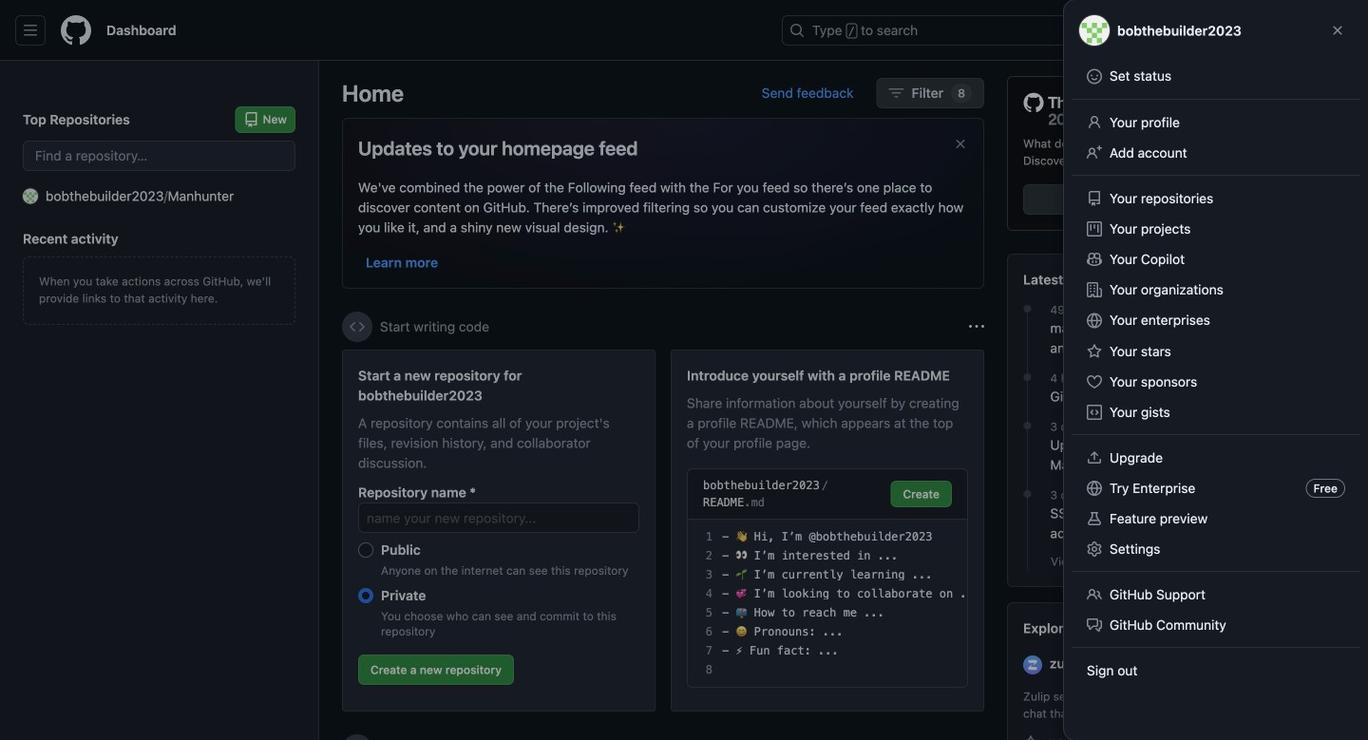 Task type: describe. For each thing, give the bounding box(es) containing it.
star image
[[1024, 736, 1039, 741]]

2 dot fill image from the top
[[1021, 487, 1036, 502]]

1 dot fill image from the top
[[1021, 301, 1036, 317]]

1 dot fill image from the top
[[1021, 370, 1036, 385]]

explore element
[[1008, 76, 1346, 741]]

triangle down image
[[1174, 23, 1189, 38]]



Task type: vqa. For each thing, say whether or not it's contained in the screenshot.
table icon
no



Task type: locate. For each thing, give the bounding box(es) containing it.
1 vertical spatial dot fill image
[[1021, 418, 1036, 434]]

account element
[[0, 61, 319, 741]]

plus image
[[1151, 23, 1166, 38]]

dot fill image
[[1021, 370, 1036, 385], [1021, 487, 1036, 502]]

explore repositories navigation
[[1008, 603, 1346, 741]]

2 dot fill image from the top
[[1021, 418, 1036, 434]]

0 vertical spatial dot fill image
[[1021, 370, 1036, 385]]

1 vertical spatial dot fill image
[[1021, 487, 1036, 502]]

0 vertical spatial dot fill image
[[1021, 301, 1036, 317]]

homepage image
[[61, 15, 91, 46]]

issue opened image
[[1217, 23, 1232, 38]]

command palette image
[[1092, 23, 1108, 38]]

dot fill image
[[1021, 301, 1036, 317], [1021, 418, 1036, 434]]



